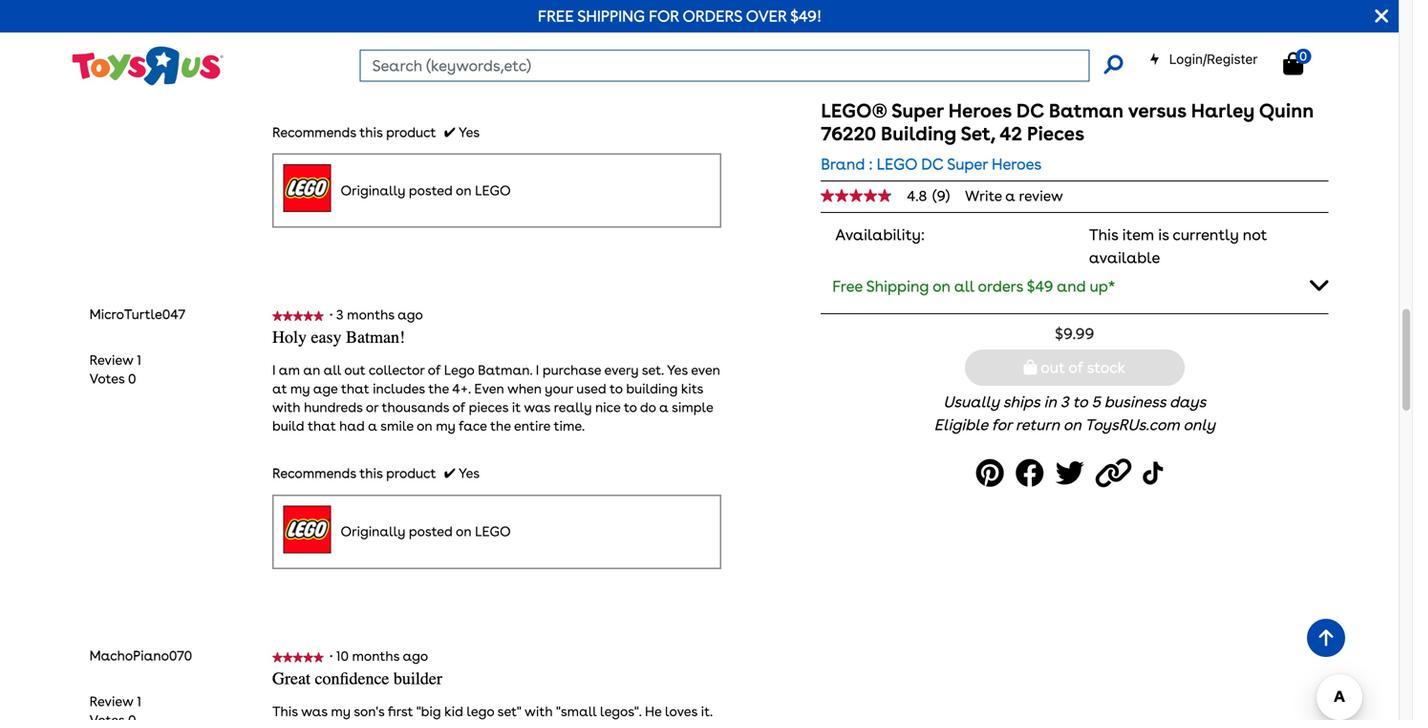 Task type: locate. For each thing, give the bounding box(es) containing it.
shopping bag image inside 0 link
[[1284, 52, 1304, 75]]

the left 4+.
[[428, 381, 449, 397]]

builder
[[394, 669, 442, 689]]

★★★★★
[[272, 311, 324, 322], [272, 311, 324, 322], [272, 652, 324, 663], [272, 652, 324, 663]]

free shipping for orders over $49! link
[[538, 7, 822, 25]]

even
[[691, 362, 721, 379]]

1 vertical spatial ago
[[403, 648, 428, 665]]

all inside 'dropdown button'
[[955, 277, 975, 296]]

write
[[965, 187, 1002, 205]]

heroes
[[949, 99, 1012, 122], [992, 155, 1042, 173]]

0 vertical spatial lego
[[877, 155, 918, 173]]

0 horizontal spatial out
[[344, 362, 366, 379]]

0 vertical spatial a
[[1006, 187, 1016, 205]]

was up entire
[[524, 400, 551, 416]]

yes
[[459, 124, 480, 140], [667, 362, 688, 379], [459, 466, 480, 482]]

an
[[303, 362, 321, 379]]

· for easy
[[330, 307, 333, 323]]

1 horizontal spatial a
[[659, 400, 669, 416]]

ago
[[398, 307, 423, 323], [403, 648, 428, 665]]

was
[[524, 400, 551, 416], [301, 704, 328, 720]]

dc left batman
[[1017, 99, 1044, 122]]

1 vertical spatial lego
[[475, 182, 511, 199]]

with inside i am an all out collector of lego batman. i purchase every set. yes even at my age that includes the 4+. even when your used to building kits with hundreds or thousands of pieces it was really nice to do a simple build that had a smile on my face the entire time.
[[272, 400, 301, 416]]

"small
[[556, 704, 597, 720]]

1 list from the top
[[89, 351, 141, 389]]

dc up 4.8 (9)
[[922, 155, 944, 173]]

out down holy easy batman!
[[344, 362, 366, 379]]

2 this from the top
[[360, 466, 383, 482]]

0 horizontal spatial i
[[272, 362, 276, 379]]

0 horizontal spatial shopping bag image
[[1024, 360, 1038, 375]]

posted for 2nd lego 'image' from the top of the page
[[409, 524, 453, 540]]

toys r us image
[[70, 44, 223, 88]]

face
[[459, 418, 487, 434]]

to down every
[[610, 381, 623, 397]]

holy easy batman!
[[272, 328, 405, 347]]

· up easy
[[330, 307, 333, 323]]

0 vertical spatial that
[[341, 381, 369, 397]]

free
[[833, 277, 863, 296]]

my right at
[[290, 381, 310, 397]]

versus
[[1128, 99, 1187, 122]]

out up in
[[1041, 359, 1065, 377]]

my inside this was my son's first "big kid lego set" with "small legos". he loves it.
[[331, 704, 351, 720]]

ago for batman!
[[398, 307, 423, 323]]

1 horizontal spatial 3
[[1061, 393, 1069, 412]]

a
[[1006, 187, 1016, 205], [659, 400, 669, 416], [368, 418, 377, 434]]

with right set"
[[525, 704, 553, 720]]

1 horizontal spatial super
[[947, 155, 988, 173]]

1 vertical spatial this
[[360, 466, 383, 482]]

this inside this was my son's first "big kid lego set" with "small legos". he loves it.
[[272, 704, 298, 720]]

1 originally from the top
[[341, 182, 406, 199]]

to inside usually ships in 3 to 5 business days eligible for return on toysrus.com only
[[1073, 393, 1088, 412]]

a right write
[[1006, 187, 1016, 205]]

0 vertical spatial this
[[360, 124, 383, 140]]

super up brand : lego dc super heroes link
[[892, 99, 944, 122]]

this inside "this item is currently not available"
[[1089, 226, 1119, 244]]

1 vertical spatial recommends
[[272, 466, 356, 482]]

0 vertical spatial months
[[347, 307, 395, 323]]

1 lego image from the top
[[283, 164, 331, 212]]

the
[[428, 381, 449, 397], [490, 418, 511, 434]]

only
[[1184, 416, 1216, 435]]

1 vertical spatial 3
[[1061, 393, 1069, 412]]

0 horizontal spatial 0
[[128, 371, 136, 387]]

business
[[1105, 393, 1166, 412]]

1 vertical spatial ✔
[[444, 466, 456, 482]]

collector
[[369, 362, 425, 379]]

1 horizontal spatial the
[[490, 418, 511, 434]]

that up or
[[341, 381, 369, 397]]

heroes down 42
[[992, 155, 1042, 173]]

0 horizontal spatial was
[[301, 704, 328, 720]]

tiktok image
[[1143, 452, 1168, 495]]

over
[[746, 7, 787, 25]]

1 horizontal spatial 0
[[1300, 49, 1308, 63]]

1 vertical spatial shopping bag image
[[1024, 360, 1038, 375]]

smile
[[381, 418, 414, 434]]

had
[[339, 418, 365, 434]]

1 horizontal spatial was
[[524, 400, 551, 416]]

0 vertical spatial list
[[89, 351, 141, 389]]

0 vertical spatial originally
[[341, 182, 406, 199]]

dc
[[1017, 99, 1044, 122], [922, 155, 944, 173]]

1 · from the top
[[330, 307, 333, 323]]

1 vertical spatial a
[[659, 400, 669, 416]]

recommends this product ✔ yes
[[272, 124, 480, 140], [272, 466, 480, 482]]

0 vertical spatial originally posted on lego
[[341, 182, 511, 199]]

0 vertical spatial recommends this product ✔ yes
[[272, 124, 480, 140]]

list
[[89, 351, 141, 389], [89, 693, 141, 721]]

None search field
[[360, 50, 1123, 82]]

ships
[[1003, 393, 1040, 412]]

in
[[1044, 393, 1057, 412]]

0 vertical spatial ago
[[398, 307, 423, 323]]

months up great confidence builder
[[352, 648, 400, 665]]

1 product from the top
[[386, 124, 436, 140]]

lego for 2nd lego 'image' from the top of the page
[[475, 524, 511, 540]]

3 right in
[[1061, 393, 1069, 412]]

list down machopiano070
[[89, 693, 141, 721]]

brand
[[821, 155, 865, 173]]

that
[[341, 381, 369, 397], [308, 418, 336, 434]]

0 vertical spatial all
[[955, 277, 975, 296]]

lego inside lego® super heroes dc batman versus harley quinn 76220 building set, 42 pieces brand : lego dc super heroes
[[877, 155, 918, 173]]

a down or
[[368, 418, 377, 434]]

0 vertical spatial this
[[1089, 226, 1119, 244]]

1
[[137, 352, 141, 369], [137, 694, 141, 710]]

2 list from the top
[[89, 693, 141, 721]]

was down great
[[301, 704, 328, 720]]

free shipping for orders over $49!
[[538, 7, 822, 25]]

2 1 from the top
[[137, 694, 141, 710]]

2 vertical spatial my
[[331, 704, 351, 720]]

out of stock
[[1038, 359, 1126, 377]]

3 inside usually ships in 3 to 5 business days eligible for return on toysrus.com only
[[1061, 393, 1069, 412]]

1 horizontal spatial out
[[1041, 359, 1065, 377]]

build
[[272, 418, 304, 434]]

ago up "batman!" on the top of the page
[[398, 307, 423, 323]]

1 for review 1
[[137, 694, 141, 710]]

1 vertical spatial super
[[947, 155, 988, 173]]

0 vertical spatial the
[[428, 381, 449, 397]]

shopping bag image inside out of stock button
[[1024, 360, 1038, 375]]

0 vertical spatial super
[[892, 99, 944, 122]]

this for 2nd lego 'image' from the top of the page
[[360, 466, 383, 482]]

0 horizontal spatial of
[[428, 362, 441, 379]]

1 vertical spatial ·
[[330, 648, 333, 665]]

1 vertical spatial originally posted on lego
[[341, 524, 511, 540]]

legos".
[[600, 704, 642, 720]]

2 originally from the top
[[341, 524, 406, 540]]

0 vertical spatial yes
[[459, 124, 480, 140]]

simple
[[672, 400, 713, 416]]

1 horizontal spatial to
[[624, 400, 637, 416]]

0 vertical spatial with
[[272, 400, 301, 416]]

1 vertical spatial review
[[89, 694, 133, 710]]

2 horizontal spatial of
[[1069, 359, 1084, 377]]

out
[[1041, 359, 1065, 377], [344, 362, 366, 379]]

shopping bag image
[[1284, 52, 1304, 75], [1024, 360, 1038, 375]]

$49
[[1027, 277, 1054, 296]]

0 vertical spatial ✔
[[444, 124, 456, 140]]

1 vertical spatial originally
[[341, 524, 406, 540]]

1 horizontal spatial i
[[536, 362, 539, 379]]

ago up builder
[[403, 648, 428, 665]]

0 vertical spatial 3
[[336, 307, 344, 323]]

this down great
[[272, 704, 298, 720]]

0 vertical spatial shopping bag image
[[1284, 52, 1304, 75]]

my left face
[[436, 418, 456, 434]]

1 horizontal spatial this
[[1089, 226, 1119, 244]]

1 horizontal spatial with
[[525, 704, 553, 720]]

1 vertical spatial months
[[352, 648, 400, 665]]

i up 'when'
[[536, 362, 539, 379]]

with inside this was my son's first "big kid lego set" with "small legos". he loves it.
[[525, 704, 553, 720]]

2 vertical spatial yes
[[459, 466, 480, 482]]

microturtle047
[[89, 306, 185, 323]]

1 horizontal spatial all
[[955, 277, 975, 296]]

2 · from the top
[[330, 648, 333, 665]]

0 up quinn
[[1300, 49, 1308, 63]]

1 this from the top
[[360, 124, 383, 140]]

1 vertical spatial 0
[[128, 371, 136, 387]]

to left the do
[[624, 400, 637, 416]]

2 vertical spatial lego
[[475, 524, 511, 540]]

2 recommends from the top
[[272, 466, 356, 482]]

orders
[[978, 277, 1024, 296]]

4+.
[[452, 381, 471, 397]]

this up available
[[1089, 226, 1119, 244]]

· 10 months ago
[[330, 648, 435, 665]]

product for 1st lego 'image' from the top
[[386, 124, 436, 140]]

review 1
[[89, 694, 141, 710]]

batman.
[[478, 362, 533, 379]]

1 vertical spatial was
[[301, 704, 328, 720]]

0 vertical spatial product
[[386, 124, 436, 140]]

to left 5
[[1073, 393, 1088, 412]]

0 vertical spatial was
[[524, 400, 551, 416]]

1 vertical spatial list
[[89, 693, 141, 721]]

1 1 from the top
[[137, 352, 141, 369]]

1 horizontal spatial dc
[[1017, 99, 1044, 122]]

shopping bag image up quinn
[[1284, 52, 1304, 75]]

list down microturtle047
[[89, 351, 141, 389]]

0 horizontal spatial this
[[272, 704, 298, 720]]

at
[[272, 381, 287, 397]]

2 review from the top
[[89, 694, 133, 710]]

originally
[[341, 182, 406, 199], [341, 524, 406, 540]]

0 vertical spatial 0
[[1300, 49, 1308, 63]]

for
[[649, 7, 679, 25]]

all up age
[[324, 362, 341, 379]]

batman!
[[346, 328, 405, 347]]

orders
[[683, 7, 743, 25]]

review inside review 1 votes 0
[[89, 352, 133, 369]]

0 vertical spatial 1
[[137, 352, 141, 369]]

0 horizontal spatial super
[[892, 99, 944, 122]]

that down hundreds
[[308, 418, 336, 434]]

hundreds
[[304, 400, 363, 416]]

months
[[347, 307, 395, 323], [352, 648, 400, 665]]

super down set,
[[947, 155, 988, 173]]

on
[[456, 182, 472, 199], [933, 277, 951, 296], [1064, 416, 1082, 435], [417, 418, 433, 434], [456, 524, 472, 540]]

up*
[[1090, 277, 1116, 296]]

1 vertical spatial 1
[[137, 694, 141, 710]]

1 vertical spatial that
[[308, 418, 336, 434]]

the down pieces
[[490, 418, 511, 434]]

this
[[360, 124, 383, 140], [360, 466, 383, 482]]

1 inside review 1 votes 0
[[137, 352, 141, 369]]

thousands
[[382, 400, 449, 416]]

3
[[336, 307, 344, 323], [1061, 393, 1069, 412]]

0 link
[[1284, 49, 1323, 76]]

review down machopiano070
[[89, 694, 133, 710]]

review for review 1
[[89, 694, 133, 710]]

3 up holy easy batman!
[[336, 307, 344, 323]]

login/register
[[1170, 51, 1258, 67]]

1 vertical spatial this
[[272, 704, 298, 720]]

1 review from the top
[[89, 352, 133, 369]]

heroes up brand : lego dc super heroes link
[[949, 99, 1012, 122]]

0 vertical spatial dc
[[1017, 99, 1044, 122]]

shopping bag image up ships
[[1024, 360, 1038, 375]]

pieces
[[1027, 122, 1085, 145]]

lego® super heroes dc batman versus harley quinn 76220 building set, 42 pieces brand : lego dc super heroes
[[821, 99, 1314, 173]]

2 horizontal spatial a
[[1006, 187, 1016, 205]]

to
[[610, 381, 623, 397], [1073, 393, 1088, 412], [624, 400, 637, 416]]

0 inside review 1 votes 0
[[128, 371, 136, 387]]

· for confidence
[[330, 648, 333, 665]]

1 originally posted on lego from the top
[[341, 182, 511, 199]]

of left stock
[[1069, 359, 1084, 377]]

2 vertical spatial a
[[368, 418, 377, 434]]

· left 10
[[330, 648, 333, 665]]

1 posted from the top
[[409, 182, 453, 199]]

42
[[1000, 122, 1023, 145]]

lego image
[[283, 164, 331, 212], [283, 506, 331, 554]]

0 right votes
[[128, 371, 136, 387]]

1 horizontal spatial my
[[331, 704, 351, 720]]

months up "batman!" on the top of the page
[[347, 307, 395, 323]]

of left lego at the left of page
[[428, 362, 441, 379]]

2 posted from the top
[[409, 524, 453, 540]]

all for an
[[324, 362, 341, 379]]

yes inside i am an all out collector of lego batman. i purchase every set. yes even at my age that includes the 4+. even when your used to building kits with hundreds or thousands of pieces it was really nice to do a simple build that had a smile on my face the entire time.
[[667, 362, 688, 379]]

lego for 1st lego 'image' from the top
[[475, 182, 511, 199]]

all left orders
[[955, 277, 975, 296]]

2 horizontal spatial to
[[1073, 393, 1088, 412]]

Enter Keyword or Item No. search field
[[360, 50, 1090, 82]]

1 vertical spatial recommends this product ✔ yes
[[272, 466, 480, 482]]

it.
[[701, 704, 713, 720]]

1 vertical spatial all
[[324, 362, 341, 379]]

2 horizontal spatial my
[[436, 418, 456, 434]]

0 vertical spatial review
[[89, 352, 133, 369]]

1 vertical spatial lego image
[[283, 506, 331, 554]]

0 vertical spatial my
[[290, 381, 310, 397]]

0 vertical spatial recommends
[[272, 124, 356, 140]]

quinn
[[1259, 99, 1314, 122]]

i left am
[[272, 362, 276, 379]]

originally posted on lego
[[341, 182, 511, 199], [341, 524, 511, 540]]

2 product from the top
[[386, 466, 436, 482]]

review up votes
[[89, 352, 133, 369]]

with up 'build'
[[272, 400, 301, 416]]

2 originally posted on lego from the top
[[341, 524, 511, 540]]

1 horizontal spatial that
[[341, 381, 369, 397]]

0 horizontal spatial dc
[[922, 155, 944, 173]]

0 vertical spatial posted
[[409, 182, 453, 199]]

confidence
[[315, 669, 389, 689]]

used
[[577, 381, 607, 397]]

1 vertical spatial yes
[[667, 362, 688, 379]]

a right the do
[[659, 400, 669, 416]]

0 horizontal spatial a
[[368, 418, 377, 434]]

1 down microturtle047
[[137, 352, 141, 369]]

usually
[[944, 393, 1000, 412]]

availability:
[[836, 226, 925, 244]]

list for great confidence builder
[[89, 693, 141, 721]]

lego
[[444, 362, 475, 379]]

1 down machopiano070
[[137, 694, 141, 710]]

my left son's at the bottom of page
[[331, 704, 351, 720]]

of down 4+.
[[453, 400, 465, 416]]

yes for 1st lego 'image' from the top
[[459, 124, 480, 140]]

0 vertical spatial lego image
[[283, 164, 331, 212]]

0 vertical spatial ·
[[330, 307, 333, 323]]

0 horizontal spatial all
[[324, 362, 341, 379]]

easy
[[311, 328, 342, 347]]

0 horizontal spatial with
[[272, 400, 301, 416]]

all inside i am an all out collector of lego batman. i purchase every set. yes even at my age that includes the 4+. even when your used to building kits with hundreds or thousands of pieces it was really nice to do a simple build that had a smile on my face the entire time.
[[324, 362, 341, 379]]



Task type: vqa. For each thing, say whether or not it's contained in the screenshot.
the 42
yes



Task type: describe. For each thing, give the bounding box(es) containing it.
currently
[[1173, 226, 1239, 244]]

1 horizontal spatial of
[[453, 400, 465, 416]]

product for 2nd lego 'image' from the top of the page
[[386, 466, 436, 482]]

set"
[[498, 704, 522, 720]]

for
[[992, 416, 1012, 435]]

0 vertical spatial heroes
[[949, 99, 1012, 122]]

this for this was my son's first "big kid lego set" with "small legos". he loves it.
[[272, 704, 298, 720]]

$9.99
[[1055, 325, 1095, 343]]

login/register button
[[1150, 50, 1258, 69]]

stock
[[1087, 359, 1126, 377]]

machopiano070
[[89, 648, 192, 664]]

0 horizontal spatial that
[[308, 418, 336, 434]]

shipping
[[578, 7, 645, 25]]

votes
[[89, 371, 125, 387]]

time.
[[554, 418, 585, 434]]

batman
[[1049, 99, 1124, 122]]

copy a link to lego® super heroes dc batman versus harley quinn 76220 building set, 42 pieces image
[[1096, 452, 1138, 495]]

76220
[[821, 122, 876, 145]]

it
[[512, 400, 521, 416]]

0 horizontal spatial 3
[[336, 307, 344, 323]]

includes
[[373, 381, 425, 397]]

close button image
[[1376, 6, 1389, 27]]

building
[[881, 122, 957, 145]]

great confidence builder
[[272, 669, 442, 689]]

or
[[366, 400, 379, 416]]

"big
[[417, 704, 441, 720]]

5
[[1092, 393, 1101, 412]]

write a review button
[[965, 187, 1063, 205]]

out of stock button
[[965, 350, 1185, 386]]

out inside i am an all out collector of lego batman. i purchase every set. yes even at my age that includes the 4+. even when your used to building kits with hundreds or thousands of pieces it was really nice to do a simple build that had a smile on my face the entire time.
[[344, 362, 366, 379]]

pieces
[[469, 400, 509, 416]]

1 vertical spatial heroes
[[992, 155, 1042, 173]]

when
[[508, 381, 542, 397]]

4.8
[[907, 187, 928, 205]]

kid
[[445, 704, 463, 720]]

share lego® super heroes dc batman versus harley quinn 76220 building set, 42 pieces on facebook image
[[1016, 452, 1050, 495]]

2 ✔ from the top
[[444, 466, 456, 482]]

1 vertical spatial the
[[490, 418, 511, 434]]

10
[[336, 648, 349, 665]]

1 recommends from the top
[[272, 124, 356, 140]]

posted for 1st lego 'image' from the top
[[409, 182, 453, 199]]

originally posted on lego for 2nd lego 'image' from the top of the page
[[341, 524, 511, 540]]

1 recommends this product ✔ yes from the top
[[272, 124, 480, 140]]

months for batman!
[[347, 307, 395, 323]]

(9)
[[933, 187, 950, 205]]

$49!
[[791, 7, 822, 25]]

set,
[[961, 122, 996, 145]]

loves
[[665, 704, 698, 720]]

4.8 (9)
[[907, 187, 950, 205]]

was inside this was my son's first "big kid lego set" with "small legos". he loves it.
[[301, 704, 328, 720]]

am
[[279, 362, 300, 379]]

of inside button
[[1069, 359, 1084, 377]]

review 1 votes 0
[[89, 352, 141, 387]]

return
[[1016, 416, 1060, 435]]

2 recommends this product ✔ yes from the top
[[272, 466, 480, 482]]

this item is currently not available
[[1089, 226, 1268, 267]]

1 vertical spatial my
[[436, 418, 456, 434]]

free shipping on all orders $49 and up*
[[833, 277, 1116, 296]]

is
[[1159, 226, 1170, 244]]

son's
[[354, 704, 385, 720]]

review
[[1019, 187, 1063, 205]]

on inside i am an all out collector of lego batman. i purchase every set. yes even at my age that includes the 4+. even when your used to building kits with hundreds or thousands of pieces it was really nice to do a simple build that had a smile on my face the entire time.
[[417, 418, 433, 434]]

on inside 'dropdown button'
[[933, 277, 951, 296]]

set.
[[642, 362, 664, 379]]

2 i from the left
[[536, 362, 539, 379]]

list for holy easy batman!
[[89, 351, 141, 389]]

1 for review 1 votes 0
[[137, 352, 141, 369]]

0 horizontal spatial my
[[290, 381, 310, 397]]

1 i from the left
[[272, 362, 276, 379]]

originally posted on lego for 1st lego 'image' from the top
[[341, 182, 511, 199]]

on inside usually ships in 3 to 5 business days eligible for return on toysrus.com only
[[1064, 416, 1082, 435]]

free shipping on all orders $49 and up* button
[[821, 266, 1329, 306]]

eligible
[[934, 416, 988, 435]]

great
[[272, 669, 311, 689]]

0 horizontal spatial the
[[428, 381, 449, 397]]

brand : lego dc super heroes link
[[821, 153, 1042, 176]]

shopping bag image for 0 link
[[1284, 52, 1304, 75]]

yes for 2nd lego 'image' from the top of the page
[[459, 466, 480, 482]]

kits
[[681, 381, 703, 397]]

your
[[545, 381, 573, 397]]

this was my son's first "big kid lego set" with "small legos". he loves it.
[[272, 704, 720, 721]]

every
[[605, 362, 639, 379]]

really
[[554, 400, 592, 416]]

0 horizontal spatial to
[[610, 381, 623, 397]]

even
[[474, 381, 504, 397]]

first
[[388, 704, 413, 720]]

share a link to lego® super heroes dc batman versus harley quinn 76220 building set, 42 pieces on twitter image
[[1056, 452, 1090, 495]]

2 lego image from the top
[[283, 506, 331, 554]]

1 ✔ from the top
[[444, 124, 456, 140]]

he
[[645, 704, 662, 720]]

review for review 1 votes 0
[[89, 352, 133, 369]]

ago for builder
[[403, 648, 428, 665]]

months for builder
[[352, 648, 400, 665]]

item
[[1123, 226, 1155, 244]]

do
[[640, 400, 656, 416]]

1 vertical spatial dc
[[922, 155, 944, 173]]

· 3 months ago
[[330, 307, 430, 323]]

free
[[538, 7, 574, 25]]

days
[[1170, 393, 1207, 412]]

this for this item is currently not available
[[1089, 226, 1119, 244]]

shopping bag image for out of stock button
[[1024, 360, 1038, 375]]

out inside button
[[1041, 359, 1065, 377]]

i am an all out collector of lego batman. i purchase every set. yes even at my age that includes the 4+. even when your used to building kits with hundreds or thousands of pieces it was really nice to do a simple build that had a smile on my face the entire time.
[[272, 362, 721, 434]]

available
[[1089, 249, 1161, 267]]

not
[[1243, 226, 1268, 244]]

lego
[[467, 704, 494, 720]]

write a review
[[965, 187, 1063, 205]]

was inside i am an all out collector of lego batman. i purchase every set. yes even at my age that includes the 4+. even when your used to building kits with hundreds or thousands of pieces it was really nice to do a simple build that had a smile on my face the entire time.
[[524, 400, 551, 416]]

all for on
[[955, 277, 975, 296]]

create a pinterest pin for lego® super heroes dc batman versus harley quinn 76220 building set, 42 pieces image
[[976, 452, 1010, 495]]

age
[[313, 381, 338, 397]]

and
[[1057, 277, 1086, 296]]

lego®
[[821, 99, 887, 122]]

this for 1st lego 'image' from the top
[[360, 124, 383, 140]]



